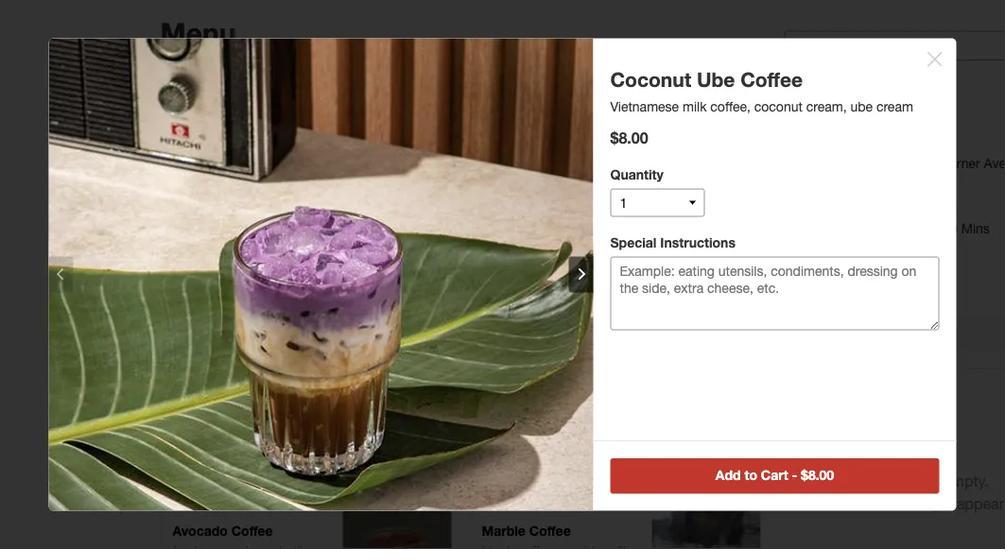 Task type: locate. For each thing, give the bounding box(es) containing it.
phe
[[192, 57, 228, 81], [348, 92, 372, 108]]

0 vertical spatial tea
[[449, 92, 469, 108]]

ube
[[851, 98, 873, 114], [578, 286, 600, 302]]

milk inside × dialog
[[683, 98, 707, 114]]

1 black from the left
[[241, 406, 273, 422]]

cream,
[[807, 98, 847, 114], [534, 286, 574, 302]]

phe down 9:15
[[348, 92, 372, 108]]

add-
[[703, 92, 732, 108]]

2 horizontal spatial -
[[792, 468, 798, 483]]

coffee right egg
[[201, 249, 243, 265]]

items
[[843, 496, 879, 513]]

0 horizontal spatial ube
[[578, 286, 600, 302]]

eats
[[276, 92, 302, 108]]

1 vertical spatial cream
[[482, 303, 519, 319]]

1 horizontal spatial ube
[[697, 67, 735, 91]]

kids menu
[[613, 92, 676, 108]]

menu
[[160, 15, 236, 49], [643, 92, 676, 108]]

0 horizontal spatial ca
[[160, 57, 186, 81]]

2 horizontal spatial to
[[745, 468, 758, 483]]

0 vertical spatial ube
[[851, 98, 873, 114]]

0 horizontal spatial ube
[[540, 249, 565, 265]]

1 vertical spatial menu
[[643, 92, 676, 108]]

menu right kids
[[643, 92, 676, 108]]

coffee down kids
[[589, 112, 631, 128]]

1 vertical spatial ube
[[578, 286, 600, 302]]

ube up the add-
[[697, 67, 735, 91]]

0 horizontal spatial cream
[[482, 303, 519, 319]]

your cart is empty. add items and they'll appear 
[[811, 473, 1005, 513]]

0 vertical spatial menu
[[160, 15, 236, 49]]

to left cart
[[745, 468, 758, 483]]

menu 9:00 am to 2:45 pm, 5:30 pm to 9:15 pm
[[160, 15, 404, 71]]

1 horizontal spatial black
[[250, 112, 285, 128]]

1 horizontal spatial coconut
[[755, 98, 803, 114]]

ca
[[160, 57, 186, 81], [326, 92, 344, 108]]

coffee, inside the thai tea latte black coffee, thai tea, oat milk
[[517, 406, 558, 422]]

0 horizontal spatial add
[[716, 468, 741, 483]]

coffee
[[248, 57, 310, 81], [741, 67, 803, 91], [385, 92, 426, 108], [289, 112, 331, 128], [589, 112, 631, 128], [239, 132, 278, 148], [539, 132, 578, 148], [201, 249, 243, 265], [569, 249, 610, 265], [231, 386, 272, 402], [231, 524, 273, 539], [529, 524, 571, 539]]

ca phe - coffee up good
[[160, 57, 310, 81]]

tea right thai
[[513, 386, 534, 402]]

10-
[[923, 220, 943, 236]]

coffee, inside "egg coffee vietnamese milk coffee, egg foam"
[[273, 269, 313, 285]]

tea left "&"
[[449, 92, 469, 108]]

1 horizontal spatial cream,
[[807, 98, 847, 114]]

1 horizontal spatial pm
[[384, 55, 404, 71]]

iced down juice on the top of the page
[[482, 132, 507, 148]]

1 iced from the left
[[173, 132, 198, 148]]

0 vertical spatial coconut
[[611, 67, 692, 91]]

coffee up cheese
[[231, 386, 272, 402]]

0 vertical spatial ca phe - coffee
[[160, 57, 310, 81]]

0 horizontal spatial tea
[[449, 92, 469, 108]]

good
[[217, 92, 250, 108]]

to right am
[[214, 55, 225, 71]]

$8.00
[[611, 129, 648, 147], [801, 468, 834, 483]]

empty.
[[944, 473, 989, 490]]

10836
[[898, 156, 934, 171]]

- inside button
[[792, 468, 798, 483]]

cream up thai
[[482, 303, 519, 319]]

quantity
[[611, 166, 664, 182]]

add left items
[[811, 496, 838, 513]]

1 vertical spatial foam
[[296, 423, 326, 439]]

× button
[[925, 36, 945, 75]]

1 horizontal spatial ube
[[851, 98, 873, 114]]

chicken xiu mai menu item
[[160, 0, 453, 6]]

1 horizontal spatial -
[[376, 92, 381, 108]]

vietnamese inside the 'vietnamese black coffee iced black coffee'
[[173, 112, 246, 128]]

black
[[241, 406, 273, 422], [482, 406, 514, 422]]

1 horizontal spatial foam
[[296, 423, 326, 439]]

-
[[234, 57, 242, 81], [376, 92, 381, 108], [792, 468, 798, 483]]

0 horizontal spatial iced
[[173, 132, 198, 148]]

2 iced from the left
[[482, 132, 507, 148]]

1 vertical spatial phe
[[348, 92, 372, 108]]

1 horizontal spatial ca
[[326, 92, 344, 108]]

ca right eats
[[326, 92, 344, 108]]

black
[[250, 112, 285, 128], [202, 132, 235, 148]]

vietnamese
[[611, 98, 679, 114], [173, 112, 246, 128], [482, 112, 555, 128], [173, 269, 241, 285], [482, 269, 551, 285]]

milk down juice on the top of the page
[[511, 132, 535, 148]]

mins
[[962, 220, 990, 236]]

add left cart
[[716, 468, 741, 483]]

iced inside the 'vietnamese black coffee iced black coffee'
[[173, 132, 198, 148]]

thai
[[561, 406, 583, 422]]

0 vertical spatial cream
[[877, 98, 914, 114]]

1 horizontal spatial $8.00
[[801, 468, 834, 483]]

pm
[[315, 55, 336, 71], [384, 55, 404, 71]]

tab list
[[160, 83, 838, 117]]

1 vertical spatial coconut
[[482, 286, 530, 302]]

foam right egg
[[199, 286, 229, 302]]

$8.00 up quantity
[[611, 129, 648, 147]]

coconut ube coffee vietnamese milk coffee, coconut cream, ube cream
[[611, 67, 914, 114], [482, 249, 622, 319]]

foam right cheese
[[296, 423, 326, 439]]

&
[[473, 92, 481, 108]]

2 vertical spatial -
[[792, 468, 798, 483]]

coffee, inside tiramisu coffee sweetened black coffee, mascarpone cheese foam
[[276, 406, 317, 422]]

- up good
[[234, 57, 242, 81]]

pm,
[[258, 55, 282, 71]]

coconut
[[611, 67, 692, 91], [482, 249, 536, 265]]

tea inside the thai tea latte black coffee, thai tea, oat milk
[[513, 386, 534, 402]]

1 vertical spatial tea
[[513, 386, 534, 402]]

0 horizontal spatial cream,
[[534, 286, 574, 302]]

coffee down "sweets"
[[539, 132, 578, 148]]

milk
[[559, 112, 586, 128], [511, 132, 535, 148]]

ube left special
[[540, 249, 565, 265]]

2 black from the left
[[482, 406, 514, 422]]

1 vertical spatial cream,
[[534, 286, 574, 302]]

0 vertical spatial phe
[[192, 57, 228, 81]]

1 horizontal spatial cream
[[877, 98, 914, 114]]

- down 9:15
[[376, 92, 381, 108]]

5:30
[[286, 55, 312, 71]]

what's good
[[172, 92, 250, 108]]

menu up am
[[160, 15, 236, 49]]

1 horizontal spatial black
[[482, 406, 514, 422]]

iced down 'what's'
[[173, 132, 198, 148]]

milk
[[683, 98, 707, 114], [245, 269, 269, 285], [554, 269, 578, 285], [482, 423, 506, 439]]

9:00
[[160, 55, 186, 71]]

0 vertical spatial coconut ube coffee vietnamese milk coffee, coconut cream, ube cream
[[611, 67, 914, 114]]

0 horizontal spatial coconut
[[482, 286, 530, 302]]

marble
[[482, 524, 526, 539]]

$8.00 right cart
[[801, 468, 834, 483]]

0 horizontal spatial to
[[214, 55, 225, 71]]

tea & juice
[[449, 92, 516, 108]]

× dialog
[[0, 0, 1005, 550]]

black down eats
[[250, 112, 285, 128]]

black for tea
[[482, 406, 514, 422]]

0 vertical spatial add
[[716, 468, 741, 483]]

pm right 5:30
[[315, 55, 336, 71]]

1 horizontal spatial milk
[[559, 112, 586, 128]]

iced for vietnamese black coffee iced black coffee
[[173, 132, 198, 148]]

0 horizontal spatial pm
[[315, 55, 336, 71]]

iced
[[173, 132, 198, 148], [482, 132, 507, 148]]

0 vertical spatial -
[[234, 57, 242, 81]]

pm right 9:15
[[384, 55, 404, 71]]

to left 9:15
[[339, 55, 351, 71]]

cream inside × dialog
[[877, 98, 914, 114]]

1 horizontal spatial coconut
[[611, 67, 692, 91]]

coffee, for thai tea latte black coffee, thai tea, oat milk
[[517, 406, 558, 422]]

vietnamese milk coffee iced milk coffee
[[482, 112, 631, 148]]

- inside tab list
[[376, 92, 381, 108]]

phe up 'what's good'
[[192, 57, 228, 81]]

coffee,
[[711, 98, 751, 114], [273, 269, 313, 285], [582, 269, 622, 285], [276, 406, 317, 422], [517, 406, 558, 422]]

- right cart
[[792, 468, 798, 483]]

1 vertical spatial black
[[202, 132, 235, 148]]

1 horizontal spatial iced
[[482, 132, 507, 148]]

coffee, for egg coffee vietnamese milk coffee, egg foam
[[273, 269, 313, 285]]

is
[[929, 473, 939, 490]]

0 horizontal spatial -
[[234, 57, 242, 81]]

1 vertical spatial add
[[811, 496, 838, 513]]

checkout button
[[803, 316, 1005, 351]]

coffee left "&"
[[385, 92, 426, 108]]

cheese
[[250, 423, 292, 439]]

to inside add to cart - $8.00 button
[[745, 468, 758, 483]]

1 vertical spatial milk
[[511, 132, 535, 148]]

1 horizontal spatial menu
[[643, 92, 676, 108]]

iced inside 'vietnamese milk coffee iced milk coffee'
[[482, 132, 507, 148]]

black down thai
[[482, 406, 514, 422]]

menu inside tab list
[[643, 92, 676, 108]]

0 vertical spatial coconut
[[755, 98, 803, 114]]

1 vertical spatial -
[[376, 92, 381, 108]]

coconut inside × dialog
[[611, 67, 692, 91]]

1 horizontal spatial phe
[[348, 92, 372, 108]]

to
[[214, 55, 225, 71], [339, 55, 351, 71], [745, 468, 758, 483]]

tea
[[449, 92, 469, 108], [513, 386, 534, 402]]

1 vertical spatial ca
[[326, 92, 344, 108]]

0 vertical spatial foam
[[199, 286, 229, 302]]

coconut inside × dialog
[[755, 98, 803, 114]]

ca phe - coffee
[[160, 57, 310, 81], [326, 92, 426, 108]]

×
[[925, 36, 945, 75]]

coffee inside tab list
[[385, 92, 426, 108]]

ca left am
[[160, 57, 186, 81]]

vietnamese inside × dialog
[[611, 98, 679, 114]]

0 horizontal spatial foam
[[199, 286, 229, 302]]

chicken xiu mai image
[[343, 0, 452, 5]]

egg
[[173, 249, 197, 265]]

sweets
[[544, 92, 587, 108]]

coffee right avocado
[[231, 524, 273, 539]]

0 horizontal spatial black
[[202, 132, 235, 148]]

vietnamese black coffee iced black coffee
[[173, 112, 331, 148]]

coffee up eats
[[248, 57, 310, 81]]

black inside the thai tea latte black coffee, thai tea, oat milk
[[482, 406, 514, 422]]

0 horizontal spatial milk
[[511, 132, 535, 148]]

ca phe - coffee down 9:15
[[326, 92, 426, 108]]

black up cheese
[[241, 406, 273, 422]]

black down 'what's good'
[[202, 132, 235, 148]]

egg coffee vietnamese milk coffee, egg foam
[[173, 249, 313, 302]]

Search menu items text field
[[816, 37, 1005, 54]]

cart
[[898, 473, 924, 490]]

0 vertical spatial black
[[250, 112, 285, 128]]

1 vertical spatial coconut
[[482, 249, 536, 265]]

avocado coffee
[[173, 524, 273, 539]]

foam
[[199, 286, 229, 302], [296, 423, 326, 439]]

add
[[716, 468, 741, 483], [811, 496, 838, 513]]

1 horizontal spatial tea
[[513, 386, 534, 402]]

0 vertical spatial ube
[[697, 67, 735, 91]]

1 horizontal spatial ca phe - coffee
[[326, 92, 426, 108]]

coffee right marble
[[529, 524, 571, 539]]

0 horizontal spatial $8.00
[[611, 129, 648, 147]]

coconut
[[755, 98, 803, 114], [482, 286, 530, 302]]

milk down "sweets"
[[559, 112, 586, 128]]

0 vertical spatial ca
[[160, 57, 186, 81]]

1 horizontal spatial add
[[811, 496, 838, 513]]

1 vertical spatial ca phe - coffee
[[326, 92, 426, 108]]

select item quantity element
[[611, 166, 705, 217]]

0 horizontal spatial menu
[[160, 15, 236, 49]]

1 vertical spatial $8.00
[[801, 468, 834, 483]]

ube
[[697, 67, 735, 91], [540, 249, 565, 265]]

black inside tiramisu coffee sweetened black coffee, mascarpone cheese foam
[[241, 406, 273, 422]]

coffee up ons
[[741, 67, 803, 91]]

0 horizontal spatial black
[[241, 406, 273, 422]]

cream
[[877, 98, 914, 114], [482, 303, 519, 319]]

cream up 10836 at top right
[[877, 98, 914, 114]]

0 vertical spatial cream,
[[807, 98, 847, 114]]



Task type: vqa. For each thing, say whether or not it's contained in the screenshot.


Task type: describe. For each thing, give the bounding box(es) containing it.
and
[[883, 496, 909, 513]]

add inside your cart is empty. add items and they'll appear
[[811, 496, 838, 513]]

am
[[190, 55, 210, 71]]

what's
[[172, 92, 213, 108]]

add-ons
[[703, 92, 756, 108]]

add to cart - $8.00
[[716, 468, 834, 483]]

ube inside × dialog
[[697, 67, 735, 91]]

1 vertical spatial ube
[[540, 249, 565, 265]]

add to cart - $8.00 button
[[611, 459, 940, 494]]

thai tea latte black coffee, thai tea, oat milk
[[482, 386, 631, 439]]

foam inside tiramisu coffee sweetened black coffee, mascarpone cheese foam
[[296, 423, 326, 439]]

tea,
[[587, 406, 609, 422]]

egg
[[173, 286, 195, 302]]

thai
[[482, 386, 509, 402]]

foam inside "egg coffee vietnamese milk coffee, egg foam"
[[199, 286, 229, 302]]

menu inside menu 9:00 am to 2:45 pm, 5:30 pm to 9:15 pm
[[160, 15, 236, 49]]

milk inside the thai tea latte black coffee, thai tea, oat milk
[[482, 423, 506, 439]]

10836 warner ave
[[831, 156, 1005, 188]]

0 vertical spatial $8.00
[[611, 129, 648, 147]]

your
[[864, 473, 894, 490]]

coffee down eats
[[289, 112, 331, 128]]

coffee left special
[[569, 249, 610, 265]]

iced for vietnamese milk coffee iced milk coffee
[[482, 132, 507, 148]]

special instructions
[[611, 235, 736, 250]]

they'll
[[913, 496, 953, 513]]

ave
[[984, 156, 1005, 171]]

avocado
[[173, 524, 228, 539]]

tea inside tab list
[[449, 92, 469, 108]]

2:45
[[229, 55, 255, 71]]

instructions
[[661, 235, 736, 250]]

appear
[[957, 496, 1005, 513]]

cream, inside × dialog
[[807, 98, 847, 114]]

juice
[[485, 92, 516, 108]]

mascarpone
[[173, 423, 246, 439]]

tiramisu coffee sweetened black coffee, mascarpone cheese foam
[[173, 386, 326, 439]]

1 horizontal spatial to
[[339, 55, 351, 71]]

0 vertical spatial milk
[[559, 112, 586, 128]]

ube inside × dialog
[[851, 98, 873, 114]]

special
[[611, 235, 657, 250]]

ca phe - coffee inside tab list
[[326, 92, 426, 108]]

coffee, for tiramisu coffee sweetened black coffee, mascarpone cheese foam
[[276, 406, 317, 422]]

in
[[909, 220, 920, 236]]

9:15
[[355, 55, 380, 71]]

20
[[943, 220, 958, 236]]

vietnamese inside "egg coffee vietnamese milk coffee, egg foam"
[[173, 269, 241, 285]]

checkout
[[896, 325, 957, 340]]

ca inside tab list
[[326, 92, 344, 108]]

tiramisu
[[173, 386, 227, 402]]

sweetened
[[173, 406, 237, 422]]

in 10-20 mins
[[906, 220, 990, 236]]

milk inside "egg coffee vietnamese milk coffee, egg foam"
[[245, 269, 269, 285]]

1 vertical spatial coconut ube coffee vietnamese milk coffee, coconut cream, ube cream
[[482, 249, 622, 319]]

tab list containing what's good
[[160, 83, 838, 117]]

coffee inside tiramisu coffee sweetened black coffee, mascarpone cheese foam
[[231, 386, 272, 402]]

kids
[[613, 92, 639, 108]]

latte
[[538, 386, 570, 402]]

0 horizontal spatial phe
[[192, 57, 228, 81]]

slideshow element
[[49, 38, 594, 511]]

black for coffee
[[241, 406, 273, 422]]

0 horizontal spatial ca phe - coffee
[[160, 57, 310, 81]]

0 horizontal spatial coconut
[[482, 249, 536, 265]]

warner
[[938, 156, 981, 171]]

add inside button
[[716, 468, 741, 483]]

1 pm from the left
[[315, 55, 336, 71]]

coffee inside "egg coffee vietnamese milk coffee, egg foam"
[[201, 249, 243, 265]]

coffee down good
[[239, 132, 278, 148]]

coffee, inside × dialog
[[711, 98, 751, 114]]

coconut ube coffee vietnamese milk coffee, coconut cream, ube cream inside × dialog
[[611, 67, 914, 114]]

coffee inside × dialog
[[741, 67, 803, 91]]

ons
[[732, 92, 756, 108]]

phe inside tab list
[[348, 92, 372, 108]]

oat
[[612, 406, 631, 422]]

cart
[[761, 468, 788, 483]]

marble coffee
[[482, 524, 571, 539]]

Special Instructions text field
[[611, 257, 940, 331]]

2 pm from the left
[[384, 55, 404, 71]]

$8.00 inside button
[[801, 468, 834, 483]]

vietnamese inside 'vietnamese milk coffee iced milk coffee'
[[482, 112, 555, 128]]



